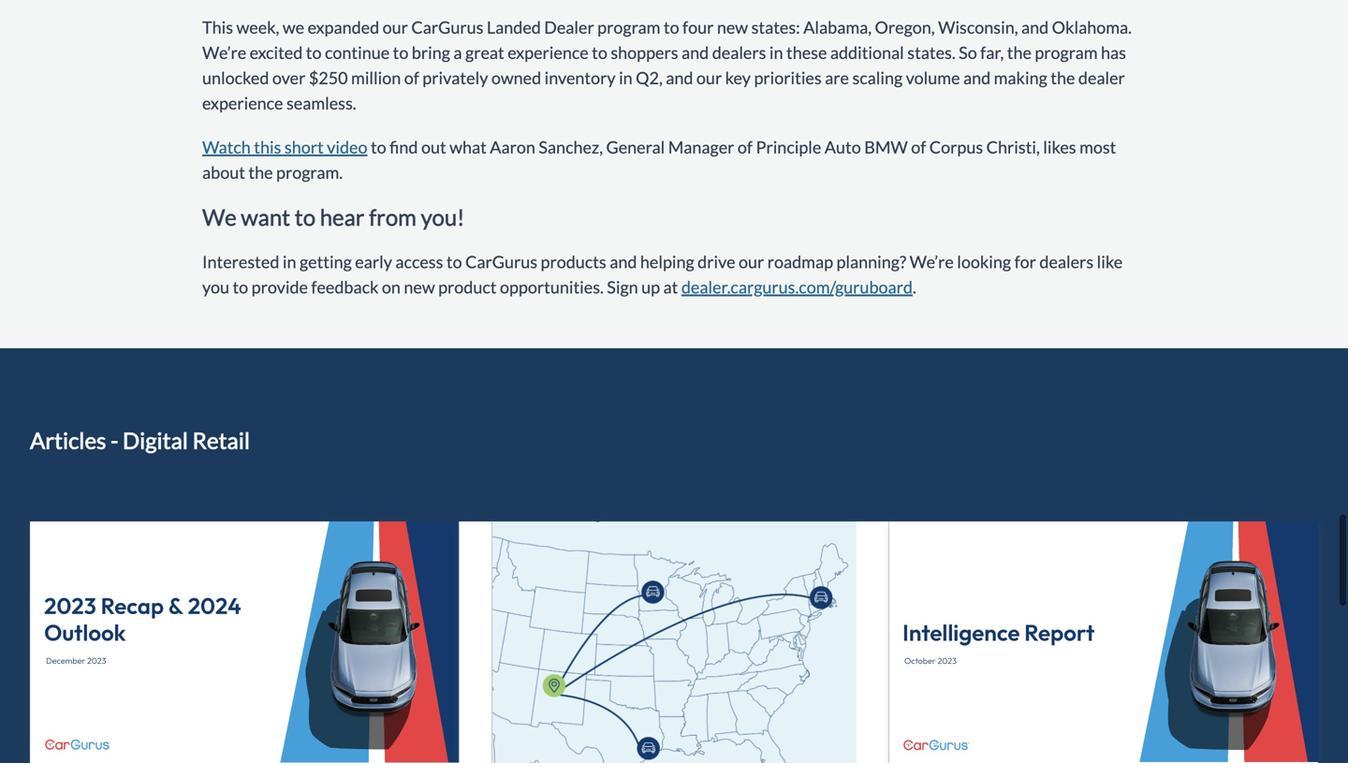 Task type: describe. For each thing, give the bounding box(es) containing it.
a
[[454, 42, 462, 63]]

states.
[[908, 42, 956, 63]]

excited
[[250, 42, 303, 63]]

video
[[327, 137, 368, 157]]

oregon,
[[875, 17, 935, 37]]

you!
[[421, 203, 465, 230]]

1 vertical spatial experience
[[202, 93, 283, 113]]

for
[[1015, 252, 1037, 272]]

key
[[725, 67, 751, 88]]

and down so
[[964, 67, 991, 88]]

unlocked
[[202, 67, 269, 88]]

this
[[202, 17, 233, 37]]

owned
[[492, 67, 541, 88]]

in inside interested in getting early access to cargurus products and helping drive our roadmap planning? we're looking for dealers like you to provide feedback on new product opportunities. sign up at
[[283, 252, 296, 272]]

bmw
[[865, 137, 908, 157]]

to left four
[[664, 17, 679, 37]]

four
[[683, 17, 714, 37]]

and up making
[[1022, 17, 1049, 37]]

opportunities.
[[500, 277, 604, 297]]

manager
[[668, 137, 735, 157]]

has
[[1101, 42, 1127, 63]]

to up '$250'
[[306, 42, 322, 63]]

corpus
[[930, 137, 983, 157]]

provide
[[252, 277, 308, 297]]

on
[[382, 277, 401, 297]]

getting
[[300, 252, 352, 272]]

these
[[787, 42, 827, 63]]

find
[[390, 137, 418, 157]]

shoppers
[[611, 42, 679, 63]]

products
[[541, 252, 607, 272]]

2 image to illustrate article content image from the left
[[460, 522, 889, 763]]

interested
[[202, 252, 279, 272]]

and right q2,
[[666, 67, 693, 88]]

dealer.cargurus.com/guruboard
[[682, 277, 913, 297]]

dealer
[[1079, 67, 1125, 88]]

week,
[[236, 17, 279, 37]]

access
[[396, 252, 443, 272]]

we
[[202, 203, 237, 230]]

landed
[[487, 17, 541, 37]]

0 vertical spatial our
[[383, 17, 408, 37]]

.
[[913, 277, 917, 297]]

short
[[285, 137, 324, 157]]

1 horizontal spatial experience
[[508, 42, 589, 63]]

out
[[421, 137, 446, 157]]

and inside interested in getting early access to cargurus products and helping drive our roadmap planning? we're looking for dealers like you to provide feedback on new product opportunities. sign up at
[[610, 252, 637, 272]]

about
[[202, 162, 245, 182]]

1 horizontal spatial in
[[619, 67, 633, 88]]

articles - digital retail
[[30, 427, 250, 454]]

new inside interested in getting early access to cargurus products and helping drive our roadmap planning? we're looking for dealers like you to provide feedback on new product opportunities. sign up at
[[404, 277, 435, 297]]

million
[[351, 67, 401, 88]]

priorities
[[754, 67, 822, 88]]

to find out what aaron sanchez, general manager of principle auto bmw of corpus christi, likes most about the program.
[[202, 137, 1117, 182]]

christi,
[[987, 137, 1040, 157]]

seamless.
[[287, 93, 356, 113]]

drive
[[698, 252, 736, 272]]

up
[[642, 277, 660, 297]]

are
[[825, 67, 849, 88]]

1 horizontal spatial of
[[738, 137, 753, 157]]

states:
[[752, 17, 800, 37]]

looking
[[957, 252, 1012, 272]]

we want to hear from you!
[[202, 203, 465, 230]]

bring
[[412, 42, 450, 63]]

great
[[465, 42, 505, 63]]

this week, we expanded our cargurus landed dealer program to four new states: alabama, oregon, wisconsin, and oklahoma. we're excited to continue to bring a great experience to shoppers and dealers in these additional states. so far, the program has unlocked over $250 million of privately owned inventory in q2, and our key priorities are scaling volume and making the dealer experience seamless.
[[202, 17, 1132, 113]]

3 image to illustrate article content image from the left
[[890, 522, 1319, 762]]

most
[[1080, 137, 1117, 157]]

planning?
[[837, 252, 907, 272]]

you
[[202, 277, 229, 297]]

2 horizontal spatial of
[[911, 137, 926, 157]]

program.
[[276, 162, 343, 182]]

what
[[450, 137, 487, 157]]

dealers inside interested in getting early access to cargurus products and helping drive our roadmap planning? we're looking for dealers like you to provide feedback on new product opportunities. sign up at
[[1040, 252, 1094, 272]]

to up inventory
[[592, 42, 608, 63]]

digital
[[123, 427, 188, 454]]

dealer
[[544, 17, 594, 37]]

from
[[369, 203, 417, 230]]

hear
[[320, 203, 365, 230]]

over
[[272, 67, 306, 88]]

0 vertical spatial in
[[770, 42, 783, 63]]

retail
[[192, 427, 250, 454]]



Task type: locate. For each thing, give the bounding box(es) containing it.
1 image to illustrate article content image from the left
[[30, 522, 459, 763]]

continue
[[325, 42, 390, 63]]

new inside this week, we expanded our cargurus landed dealer program to four new states: alabama, oregon, wisconsin, and oklahoma. we're excited to continue to bring a great experience to shoppers and dealers in these additional states. so far, the program has unlocked over $250 million of privately owned inventory in q2, and our key priorities are scaling volume and making the dealer experience seamless.
[[717, 17, 748, 37]]

we're up .
[[910, 252, 954, 272]]

2 vertical spatial our
[[739, 252, 764, 272]]

early
[[355, 252, 392, 272]]

to up product
[[447, 252, 462, 272]]

1 vertical spatial program
[[1035, 42, 1098, 63]]

0 vertical spatial dealers
[[712, 42, 766, 63]]

additional
[[831, 42, 904, 63]]

dealer.cargurus.com/guruboard link
[[682, 277, 913, 297]]

in
[[770, 42, 783, 63], [619, 67, 633, 88], [283, 252, 296, 272]]

our right drive
[[739, 252, 764, 272]]

experience down unlocked
[[202, 93, 283, 113]]

alabama,
[[804, 17, 872, 37]]

we're
[[202, 42, 246, 63], [910, 252, 954, 272]]

0 horizontal spatial image to illustrate article content image
[[30, 522, 459, 763]]

cargurus inside interested in getting early access to cargurus products and helping drive our roadmap planning? we're looking for dealers like you to provide feedback on new product opportunities. sign up at
[[465, 252, 538, 272]]

our
[[383, 17, 408, 37], [697, 67, 722, 88], [739, 252, 764, 272]]

1 vertical spatial cargurus
[[465, 252, 538, 272]]

we're down this
[[202, 42, 246, 63]]

2 horizontal spatial our
[[739, 252, 764, 272]]

cargurus
[[411, 17, 484, 37], [465, 252, 538, 272]]

1 horizontal spatial we're
[[910, 252, 954, 272]]

1 horizontal spatial dealers
[[1040, 252, 1094, 272]]

cargurus inside this week, we expanded our cargurus landed dealer program to four new states: alabama, oregon, wisconsin, and oklahoma. we're excited to continue to bring a great experience to shoppers and dealers in these additional states. so far, the program has unlocked over $250 million of privately owned inventory in q2, and our key priorities are scaling volume and making the dealer experience seamless.
[[411, 17, 484, 37]]

to left hear
[[295, 203, 316, 230]]

the down this
[[249, 162, 273, 182]]

dealers
[[712, 42, 766, 63], [1040, 252, 1094, 272]]

we're inside interested in getting early access to cargurus products and helping drive our roadmap planning? we're looking for dealers like you to provide feedback on new product opportunities. sign up at
[[910, 252, 954, 272]]

0 vertical spatial experience
[[508, 42, 589, 63]]

likes
[[1043, 137, 1077, 157]]

0 vertical spatial we're
[[202, 42, 246, 63]]

interested in getting early access to cargurus products and helping drive our roadmap planning? we're looking for dealers like you to provide feedback on new product opportunities. sign up at
[[202, 252, 1123, 297]]

of down bring at top
[[404, 67, 419, 88]]

0 horizontal spatial new
[[404, 277, 435, 297]]

privately
[[423, 67, 488, 88]]

to inside to find out what aaron sanchez, general manager of principle auto bmw of corpus christi, likes most about the program.
[[371, 137, 386, 157]]

the inside to find out what aaron sanchez, general manager of principle auto bmw of corpus christi, likes most about the program.
[[249, 162, 273, 182]]

volume
[[906, 67, 960, 88]]

0 horizontal spatial we're
[[202, 42, 246, 63]]

of left principle
[[738, 137, 753, 157]]

dealers right for
[[1040, 252, 1094, 272]]

0 horizontal spatial in
[[283, 252, 296, 272]]

0 vertical spatial the
[[1007, 42, 1032, 63]]

0 horizontal spatial experience
[[202, 93, 283, 113]]

program
[[598, 17, 661, 37], [1035, 42, 1098, 63]]

scaling
[[853, 67, 903, 88]]

of right 'bmw'
[[911, 137, 926, 157]]

1 horizontal spatial the
[[1007, 42, 1032, 63]]

1 vertical spatial in
[[619, 67, 633, 88]]

inventory
[[545, 67, 616, 88]]

to right you
[[233, 277, 248, 297]]

watch
[[202, 137, 251, 157]]

1 horizontal spatial new
[[717, 17, 748, 37]]

to
[[664, 17, 679, 37], [306, 42, 322, 63], [393, 42, 409, 63], [592, 42, 608, 63], [371, 137, 386, 157], [295, 203, 316, 230], [447, 252, 462, 272], [233, 277, 248, 297]]

the left dealer
[[1051, 67, 1075, 88]]

helping
[[640, 252, 695, 272]]

2 horizontal spatial in
[[770, 42, 783, 63]]

product
[[438, 277, 497, 297]]

sign
[[607, 277, 638, 297]]

dealers up key
[[712, 42, 766, 63]]

watch this short video
[[202, 137, 368, 157]]

in down states:
[[770, 42, 783, 63]]

experience down dealer
[[508, 42, 589, 63]]

feedback
[[311, 277, 379, 297]]

wisconsin,
[[938, 17, 1018, 37]]

1 horizontal spatial our
[[697, 67, 722, 88]]

new right four
[[717, 17, 748, 37]]

new
[[717, 17, 748, 37], [404, 277, 435, 297]]

2 vertical spatial the
[[249, 162, 273, 182]]

so
[[959, 42, 977, 63]]

0 horizontal spatial of
[[404, 67, 419, 88]]

far,
[[981, 42, 1004, 63]]

0 horizontal spatial dealers
[[712, 42, 766, 63]]

-
[[111, 427, 118, 454]]

1 horizontal spatial image to illustrate article content image
[[460, 522, 889, 763]]

of
[[404, 67, 419, 88], [738, 137, 753, 157], [911, 137, 926, 157]]

0 vertical spatial program
[[598, 17, 661, 37]]

2 vertical spatial in
[[283, 252, 296, 272]]

1 vertical spatial we're
[[910, 252, 954, 272]]

oklahoma.
[[1052, 17, 1132, 37]]

principle
[[756, 137, 822, 157]]

cargurus up a
[[411, 17, 484, 37]]

the up making
[[1007, 42, 1032, 63]]

1 vertical spatial the
[[1051, 67, 1075, 88]]

1 horizontal spatial program
[[1035, 42, 1098, 63]]

0 horizontal spatial the
[[249, 162, 273, 182]]

2 horizontal spatial image to illustrate article content image
[[890, 522, 1319, 762]]

in left q2,
[[619, 67, 633, 88]]

like
[[1097, 252, 1123, 272]]

watch this short video link
[[202, 137, 368, 157]]

we're inside this week, we expanded our cargurus landed dealer program to four new states: alabama, oregon, wisconsin, and oklahoma. we're excited to continue to bring a great experience to shoppers and dealers in these additional states. so far, the program has unlocked over $250 million of privately owned inventory in q2, and our key priorities are scaling volume and making the dealer experience seamless.
[[202, 42, 246, 63]]

to left bring at top
[[393, 42, 409, 63]]

2 horizontal spatial the
[[1051, 67, 1075, 88]]

new down access
[[404, 277, 435, 297]]

making
[[994, 67, 1048, 88]]

1 vertical spatial our
[[697, 67, 722, 88]]

articles
[[30, 427, 106, 454]]

roadmap
[[768, 252, 833, 272]]

$250
[[309, 67, 348, 88]]

program up shoppers
[[598, 17, 661, 37]]

auto
[[825, 137, 861, 157]]

0 horizontal spatial program
[[598, 17, 661, 37]]

1 vertical spatial dealers
[[1040, 252, 1094, 272]]

expanded
[[308, 17, 379, 37]]

we
[[283, 17, 304, 37]]

at
[[664, 277, 678, 297]]

general
[[606, 137, 665, 157]]

our left key
[[697, 67, 722, 88]]

0 vertical spatial new
[[717, 17, 748, 37]]

the
[[1007, 42, 1032, 63], [1051, 67, 1075, 88], [249, 162, 273, 182]]

image to illustrate article content image
[[30, 522, 459, 763], [460, 522, 889, 763], [890, 522, 1319, 762]]

q2,
[[636, 67, 663, 88]]

in up provide at the top left of page
[[283, 252, 296, 272]]

our up continue
[[383, 17, 408, 37]]

0 vertical spatial cargurus
[[411, 17, 484, 37]]

this
[[254, 137, 281, 157]]

of inside this week, we expanded our cargurus landed dealer program to four new states: alabama, oregon, wisconsin, and oklahoma. we're excited to continue to bring a great experience to shoppers and dealers in these additional states. so far, the program has unlocked over $250 million of privately owned inventory in q2, and our key priorities are scaling volume and making the dealer experience seamless.
[[404, 67, 419, 88]]

and down four
[[682, 42, 709, 63]]

1 vertical spatial new
[[404, 277, 435, 297]]

sanchez,
[[539, 137, 603, 157]]

want
[[241, 203, 290, 230]]

and
[[1022, 17, 1049, 37], [682, 42, 709, 63], [666, 67, 693, 88], [964, 67, 991, 88], [610, 252, 637, 272]]

0 horizontal spatial our
[[383, 17, 408, 37]]

aaron
[[490, 137, 536, 157]]

dealer.cargurus.com/guruboard .
[[682, 277, 917, 297]]

cargurus up product
[[465, 252, 538, 272]]

to left find on the left top of page
[[371, 137, 386, 157]]

program down oklahoma.
[[1035, 42, 1098, 63]]

our inside interested in getting early access to cargurus products and helping drive our roadmap planning? we're looking for dealers like you to provide feedback on new product opportunities. sign up at
[[739, 252, 764, 272]]

and up the sign
[[610, 252, 637, 272]]

dealers inside this week, we expanded our cargurus landed dealer program to four new states: alabama, oregon, wisconsin, and oklahoma. we're excited to continue to bring a great experience to shoppers and dealers in these additional states. so far, the program has unlocked over $250 million of privately owned inventory in q2, and our key priorities are scaling volume and making the dealer experience seamless.
[[712, 42, 766, 63]]



Task type: vqa. For each thing, say whether or not it's contained in the screenshot.
the 'helps'
no



